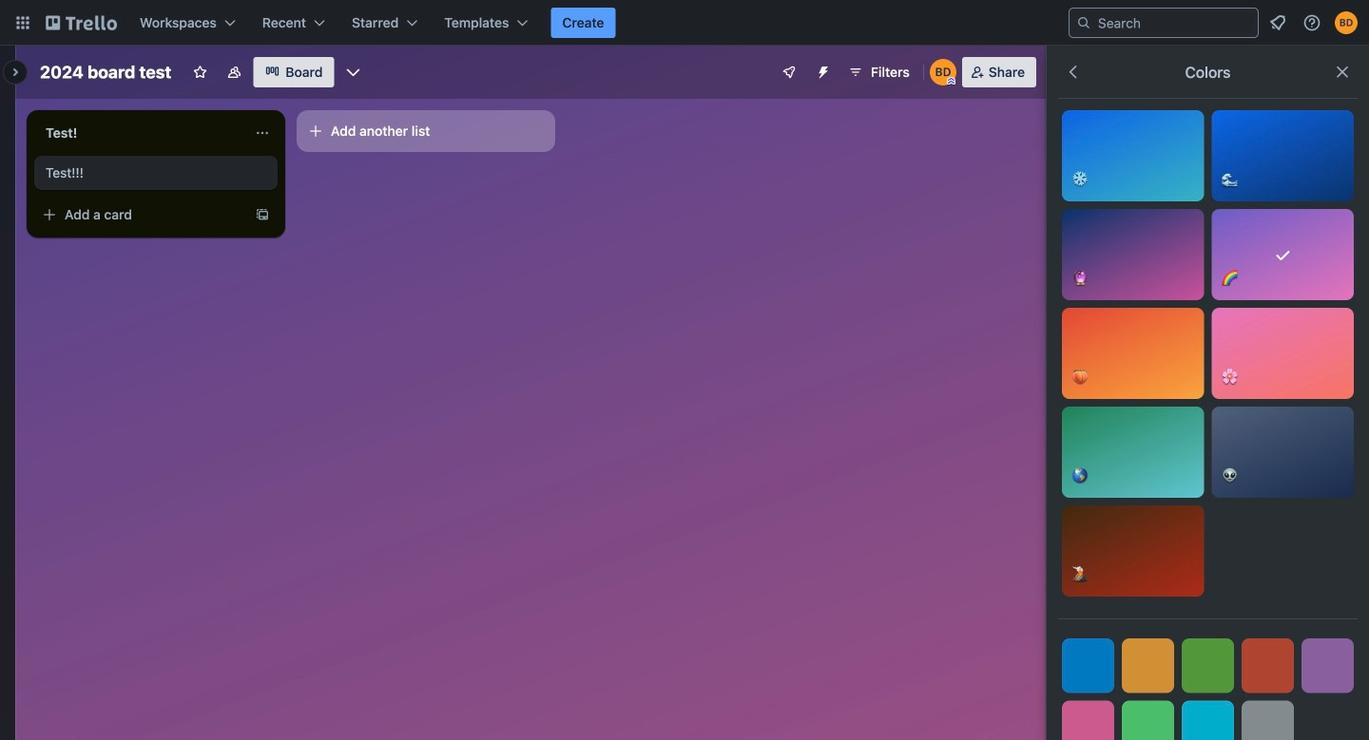 Task type: vqa. For each thing, say whether or not it's contained in the screenshot.
All members of the Gary Orlando's workspace Workspace can see and edit this board.
no



Task type: describe. For each thing, give the bounding box(es) containing it.
open information menu image
[[1303, 13, 1322, 32]]

power ups image
[[782, 65, 797, 80]]

automation image
[[808, 57, 835, 84]]

workspace visible image
[[227, 65, 242, 80]]

0 notifications image
[[1267, 11, 1289, 34]]

Search field
[[1092, 10, 1258, 36]]

this member is an admin of this board. image
[[947, 77, 955, 86]]

search image
[[1076, 15, 1092, 30]]

0 vertical spatial barb dwyer (barbdwyer3) image
[[1335, 11, 1358, 34]]

customize views image
[[344, 63, 363, 82]]



Task type: locate. For each thing, give the bounding box(es) containing it.
0 horizontal spatial barb dwyer (barbdwyer3) image
[[930, 59, 956, 86]]

barb dwyer (barbdwyer3) image
[[1335, 11, 1358, 34], [930, 59, 956, 86]]

1 vertical spatial barb dwyer (barbdwyer3) image
[[930, 59, 956, 86]]

primary element
[[0, 0, 1369, 46]]

1 horizontal spatial barb dwyer (barbdwyer3) image
[[1335, 11, 1358, 34]]

Board name text field
[[30, 57, 181, 87]]

None text field
[[34, 118, 247, 148]]

star or unstar board image
[[192, 65, 208, 80]]

back to home image
[[46, 8, 117, 38]]

create from template… image
[[255, 207, 270, 223]]



